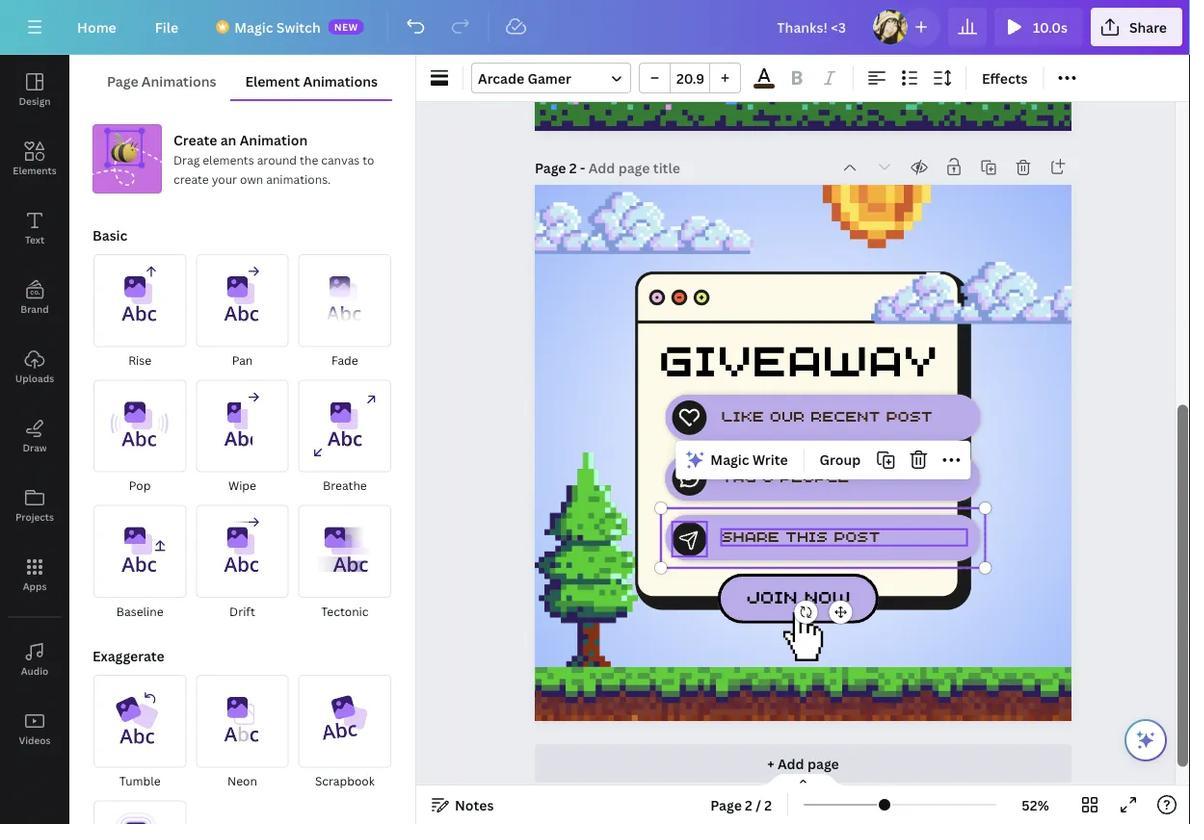 Task type: vqa. For each thing, say whether or not it's contained in the screenshot.
Page title text field
yes



Task type: describe. For each thing, give the bounding box(es) containing it.
audio
[[21, 665, 48, 678]]

giveaway
[[659, 323, 938, 388]]

create
[[173, 171, 209, 187]]

notes
[[455, 797, 494, 815]]

scrapbook
[[315, 774, 375, 790]]

effects
[[982, 69, 1028, 87]]

share for share
[[1129, 18, 1167, 36]]

scrapbook image
[[298, 676, 391, 768]]

an
[[220, 131, 236, 149]]

Design title text field
[[762, 8, 863, 46]]

/
[[756, 797, 761, 815]]

tumble button
[[93, 675, 187, 793]]

gamer
[[528, 69, 571, 87]]

1 vertical spatial post
[[834, 525, 880, 546]]

magic for magic write
[[711, 451, 749, 470]]

drift button
[[195, 505, 290, 623]]

element animations
[[245, 72, 378, 90]]

baseline button
[[93, 505, 187, 623]]

canvas
[[321, 152, 360, 168]]

10.0s
[[1033, 18, 1068, 36]]

side panel tab list
[[0, 55, 69, 764]]

Page title text field
[[589, 158, 682, 177]]

page
[[808, 755, 839, 773]]

tag 3 people
[[721, 465, 849, 486]]

magic for magic switch
[[234, 18, 273, 36]]

rise
[[128, 353, 151, 368]]

pop
[[129, 478, 151, 494]]

wipe
[[228, 478, 256, 494]]

basic
[[93, 226, 128, 244]]

videos
[[19, 734, 51, 747]]

your
[[212, 171, 237, 187]]

breathe button
[[297, 379, 392, 497]]

apps button
[[0, 541, 69, 610]]

+
[[767, 755, 774, 773]]

wipe image
[[196, 380, 289, 473]]

neon
[[227, 774, 257, 790]]

projects button
[[0, 471, 69, 541]]

baseline
[[116, 604, 163, 620]]

file button
[[140, 8, 194, 46]]

canva assistant image
[[1134, 730, 1157, 753]]

add
[[778, 755, 804, 773]]

52% button
[[1004, 790, 1067, 821]]

breathe
[[323, 478, 367, 494]]

group button
[[812, 445, 868, 476]]

fade
[[332, 353, 358, 368]]

uploads
[[15, 372, 54, 385]]

fade button
[[297, 253, 392, 371]]

home
[[77, 18, 116, 36]]

page 2 / 2 button
[[703, 790, 780, 821]]

show pages image
[[757, 773, 850, 788]]

-
[[580, 159, 585, 177]]

neon button
[[195, 675, 290, 793]]

projects
[[15, 511, 54, 524]]

like our recent post
[[721, 405, 933, 427]]

magic write
[[711, 451, 788, 470]]

10.0s button
[[994, 8, 1083, 46]]

3
[[762, 465, 774, 486]]

text button
[[0, 194, 69, 263]]

magic switch
[[234, 18, 321, 36]]

tag
[[721, 465, 756, 486]]

share for share this post
[[721, 525, 780, 546]]

arcade gamer
[[478, 69, 571, 87]]

drag
[[173, 152, 200, 168]]

group
[[820, 451, 861, 470]]

around
[[257, 152, 297, 168]]

tectonic
[[321, 604, 369, 620]]

like
[[721, 405, 764, 427]]

brand
[[21, 303, 49, 316]]

animation
[[240, 131, 308, 149]]

rise image
[[93, 254, 186, 347]]

page 2 -
[[535, 159, 589, 177]]

brand button
[[0, 263, 69, 332]]

tectonic button
[[297, 505, 392, 623]]

the
[[300, 152, 318, 168]]

pop button
[[93, 379, 187, 497]]

write
[[753, 451, 788, 470]]



Task type: locate. For each thing, give the bounding box(es) containing it.
wipe button
[[195, 379, 290, 497]]

1 vertical spatial page
[[535, 159, 566, 177]]

page left /
[[711, 797, 742, 815]]

page for page animations
[[107, 72, 138, 90]]

animations down file
[[142, 72, 216, 90]]

magic left write
[[711, 451, 749, 470]]

1 vertical spatial magic
[[711, 451, 749, 470]]

page for page 2 -
[[535, 159, 566, 177]]

animations down new
[[303, 72, 378, 90]]

0 horizontal spatial post
[[834, 525, 880, 546]]

fade image
[[298, 254, 391, 347]]

0 vertical spatial magic
[[234, 18, 273, 36]]

1 horizontal spatial page
[[535, 159, 566, 177]]

1 horizontal spatial animations
[[303, 72, 378, 90]]

animations inside button
[[303, 72, 378, 90]]

elements button
[[0, 124, 69, 194]]

page 2 / 2
[[711, 797, 772, 815]]

animations.
[[266, 171, 331, 187]]

text
[[25, 233, 44, 246]]

pan button
[[195, 253, 290, 371]]

pan image
[[196, 254, 289, 347]]

1 horizontal spatial share
[[1129, 18, 1167, 36]]

own
[[240, 171, 263, 187]]

2 left /
[[745, 797, 753, 815]]

tumble
[[119, 774, 161, 790]]

create
[[173, 131, 217, 149]]

magic inside button
[[711, 451, 749, 470]]

page inside button
[[711, 797, 742, 815]]

exaggerate
[[93, 647, 164, 665]]

animations for page animations
[[142, 72, 216, 90]]

1 horizontal spatial 2
[[745, 797, 753, 815]]

0 horizontal spatial share
[[721, 525, 780, 546]]

0 horizontal spatial 2
[[569, 159, 577, 177]]

tectonic image
[[298, 506, 391, 598]]

animations for element animations
[[303, 72, 378, 90]]

to
[[363, 152, 374, 168]]

0 vertical spatial page
[[107, 72, 138, 90]]

element
[[245, 72, 300, 90]]

2 horizontal spatial 2
[[765, 797, 772, 815]]

2 left -
[[569, 159, 577, 177]]

post right recent
[[886, 405, 933, 427]]

tumble image
[[93, 676, 186, 768]]

page down the home link
[[107, 72, 138, 90]]

rise button
[[93, 253, 187, 371]]

magic
[[234, 18, 273, 36], [711, 451, 749, 470]]

drift
[[229, 604, 255, 620]]

our
[[770, 405, 805, 427]]

element animations button
[[231, 63, 392, 99]]

page animations button
[[93, 63, 231, 99]]

share inside dropdown button
[[1129, 18, 1167, 36]]

this
[[785, 525, 828, 546]]

1 animations from the left
[[142, 72, 216, 90]]

neon image
[[196, 676, 289, 768]]

52%
[[1022, 797, 1049, 815]]

2
[[569, 159, 577, 177], [745, 797, 753, 815], [765, 797, 772, 815]]

baseline image
[[93, 506, 186, 598]]

+ add page
[[767, 755, 839, 773]]

page inside button
[[107, 72, 138, 90]]

0 vertical spatial post
[[886, 405, 933, 427]]

main menu bar
[[0, 0, 1190, 55]]

audio button
[[0, 625, 69, 695]]

2 for -
[[569, 159, 577, 177]]

recent
[[811, 405, 880, 427]]

now
[[804, 583, 850, 609]]

post right this
[[834, 525, 880, 546]]

page left -
[[535, 159, 566, 177]]

pop image
[[93, 380, 186, 473]]

notes button
[[424, 790, 502, 821]]

magic left switch
[[234, 18, 273, 36]]

2 horizontal spatial page
[[711, 797, 742, 815]]

join
[[746, 583, 797, 609]]

apps
[[23, 580, 47, 593]]

0 horizontal spatial page
[[107, 72, 138, 90]]

0 horizontal spatial magic
[[234, 18, 273, 36]]

animations inside button
[[142, 72, 216, 90]]

drift image
[[196, 506, 289, 598]]

+ add page button
[[535, 745, 1072, 784]]

1 vertical spatial share
[[721, 525, 780, 546]]

– – number field
[[677, 69, 704, 87]]

people
[[780, 465, 849, 486]]

page
[[107, 72, 138, 90], [535, 159, 566, 177], [711, 797, 742, 815]]

2 animations from the left
[[303, 72, 378, 90]]

0 horizontal spatial animations
[[142, 72, 216, 90]]

1 horizontal spatial magic
[[711, 451, 749, 470]]

effects button
[[974, 63, 1036, 93]]

design button
[[0, 55, 69, 124]]

uploads button
[[0, 332, 69, 402]]

page for page 2 / 2
[[711, 797, 742, 815]]

#402811 image
[[754, 84, 775, 89], [754, 84, 775, 89]]

page animations
[[107, 72, 216, 90]]

1 horizontal spatial post
[[886, 405, 933, 427]]

arcade
[[478, 69, 524, 87]]

share this post
[[721, 525, 880, 546]]

videos button
[[0, 695, 69, 764]]

elements
[[203, 152, 254, 168]]

switch
[[276, 18, 321, 36]]

scrapbook button
[[297, 675, 392, 793]]

file
[[155, 18, 178, 36]]

2 vertical spatial page
[[711, 797, 742, 815]]

group
[[639, 63, 741, 93]]

share button
[[1091, 8, 1183, 46]]

arcade gamer button
[[471, 63, 631, 93]]

breathe image
[[298, 380, 391, 473]]

2 for /
[[745, 797, 753, 815]]

2 right /
[[765, 797, 772, 815]]

create an animation drag elements around the canvas to create your own animations.
[[173, 131, 374, 187]]

home link
[[62, 8, 132, 46]]

magic inside main 'menu bar'
[[234, 18, 273, 36]]

magic write button
[[680, 445, 796, 476]]

design
[[19, 94, 51, 107]]

elements
[[13, 164, 57, 177]]

pan
[[232, 353, 253, 368]]

0 vertical spatial share
[[1129, 18, 1167, 36]]

draw
[[23, 441, 47, 454]]



